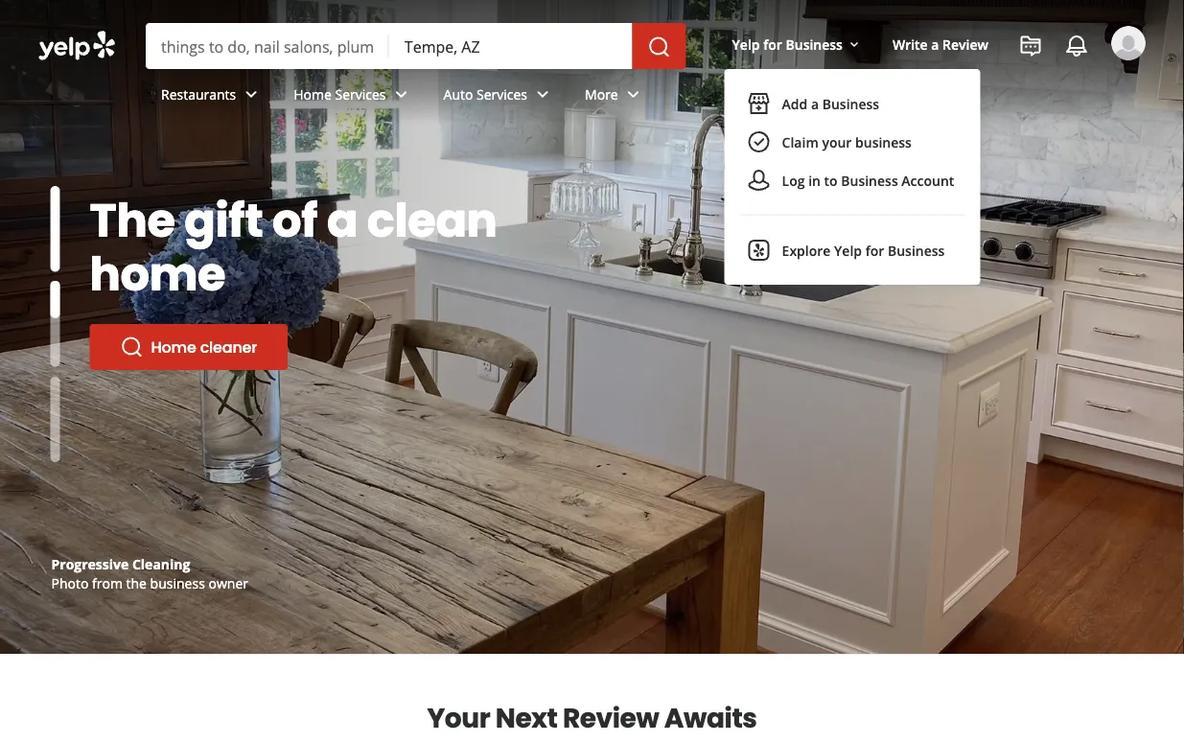 Task type: describe. For each thing, give the bounding box(es) containing it.
your
[[427, 699, 490, 737]]

your next review awaits
[[427, 699, 757, 737]]

24 yelp for biz v2 image
[[747, 239, 770, 262]]

photo
[[51, 574, 89, 592]]

from
[[92, 574, 123, 592]]

yelp for business
[[732, 35, 843, 53]]

to
[[824, 171, 838, 189]]

more link
[[570, 69, 660, 125]]

for inside button
[[865, 241, 884, 259]]

select slide image
[[50, 186, 60, 272]]

projects image
[[1019, 35, 1042, 58]]

the gift of a clean home
[[90, 188, 497, 306]]

a inside the gift of a clean home
[[327, 188, 358, 253]]

24 chevron down v2 image for more
[[622, 83, 645, 106]]

user actions element
[[717, 24, 1173, 285]]

write
[[892, 35, 928, 53]]

none field 'near'
[[404, 35, 617, 57]]

24 chevron down v2 image for home services
[[390, 83, 413, 106]]

business inside progressive cleaning photo from the business owner
[[150, 574, 205, 592]]

explore yelp for business button
[[740, 231, 965, 269]]

24 claim v2 image
[[747, 130, 770, 153]]

next
[[495, 699, 557, 737]]

progressive cleaning photo from the business owner
[[51, 555, 248, 592]]

claim your business button
[[740, 123, 965, 161]]

auto services
[[443, 85, 527, 103]]

claim your business
[[782, 133, 912, 151]]

progressive cleaning link
[[51, 555, 190, 573]]

a for add
[[811, 94, 819, 113]]

add a business
[[782, 94, 879, 113]]

explore
[[782, 241, 831, 259]]

cleaning
[[132, 555, 190, 573]]

review for a
[[942, 35, 988, 53]]

more
[[585, 85, 618, 103]]

progressive
[[51, 555, 129, 573]]

explore banner section banner
[[0, 0, 1184, 654]]

Near text field
[[404, 35, 617, 57]]

awaits
[[664, 699, 757, 737]]

explore yelp for business
[[782, 241, 945, 259]]

business categories element
[[146, 69, 1146, 125]]

16 chevron down v2 image
[[846, 37, 862, 52]]

add a business button
[[740, 84, 965, 123]]

auto services link
[[428, 69, 570, 125]]

restaurants
[[161, 85, 236, 103]]

24 chevron down v2 image for restaurants
[[240, 83, 263, 106]]

restaurants link
[[146, 69, 278, 125]]

24 chevron down v2 image for auto services
[[531, 83, 554, 106]]

24 add biz v2 image
[[747, 92, 770, 115]]

write a review link
[[885, 27, 996, 61]]

yelp for business button
[[724, 27, 869, 61]]

business down 'account'
[[888, 241, 945, 259]]

claim
[[782, 133, 819, 151]]

yelp inside button
[[732, 35, 760, 53]]

home services link
[[278, 69, 428, 125]]



Task type: vqa. For each thing, say whether or not it's contained in the screenshot.
Steakhouses
no



Task type: locate. For each thing, give the bounding box(es) containing it.
1 horizontal spatial business
[[855, 133, 912, 151]]

auto
[[443, 85, 473, 103]]

0 vertical spatial a
[[931, 35, 939, 53]]

home right 24 search v2 image
[[151, 336, 196, 358]]

1 24 chevron down v2 image from the left
[[240, 83, 263, 106]]

home down find field
[[294, 85, 332, 103]]

24 friends v2 image
[[747, 169, 770, 192]]

in
[[808, 171, 821, 189]]

1 vertical spatial home
[[151, 336, 196, 358]]

business
[[786, 35, 843, 53], [822, 94, 879, 113], [841, 171, 898, 189], [888, 241, 945, 259]]

business left 16 chevron down v2 icon
[[786, 35, 843, 53]]

24 chevron down v2 image inside auto services link
[[531, 83, 554, 106]]

log in to business account
[[782, 171, 954, 189]]

services for home services
[[335, 85, 386, 103]]

1 horizontal spatial a
[[811, 94, 819, 113]]

1 horizontal spatial home
[[294, 85, 332, 103]]

none field find
[[161, 35, 374, 57]]

1 vertical spatial yelp
[[834, 241, 862, 259]]

yelp right explore
[[834, 241, 862, 259]]

for
[[763, 35, 782, 53], [865, 241, 884, 259]]

1 vertical spatial a
[[811, 94, 819, 113]]

none field up restaurants link
[[161, 35, 374, 57]]

add
[[782, 94, 808, 113]]

a right the write
[[931, 35, 939, 53]]

review
[[942, 35, 988, 53], [563, 699, 659, 737]]

a right add
[[811, 94, 819, 113]]

24 chevron down v2 image down find text field
[[240, 83, 263, 106]]

1 vertical spatial for
[[865, 241, 884, 259]]

home
[[90, 242, 226, 306]]

4 24 chevron down v2 image from the left
[[622, 83, 645, 106]]

business inside button
[[855, 133, 912, 151]]

the
[[126, 574, 147, 592]]

0 horizontal spatial home
[[151, 336, 196, 358]]

1 none field from the left
[[161, 35, 374, 57]]

3 24 chevron down v2 image from the left
[[531, 83, 554, 106]]

24 chevron down v2 image inside restaurants link
[[240, 83, 263, 106]]

business down cleaning
[[150, 574, 205, 592]]

24 chevron down v2 image inside home services link
[[390, 83, 413, 106]]

1 vertical spatial review
[[563, 699, 659, 737]]

log in to business account button
[[740, 161, 965, 199]]

home cleaner
[[151, 336, 257, 358]]

of
[[272, 188, 317, 253]]

for up '24 add biz v2' image
[[763, 35, 782, 53]]

business up claim your business button
[[822, 94, 879, 113]]

24 chevron down v2 image right auto services
[[531, 83, 554, 106]]

review right 'next'
[[563, 699, 659, 737]]

clean
[[367, 188, 497, 253]]

kendall p. image
[[1111, 26, 1146, 60]]

1 horizontal spatial review
[[942, 35, 988, 53]]

1 services from the left
[[335, 85, 386, 103]]

1 horizontal spatial for
[[865, 241, 884, 259]]

a inside button
[[811, 94, 819, 113]]

for inside button
[[763, 35, 782, 53]]

home
[[294, 85, 332, 103], [151, 336, 196, 358]]

None search field
[[0, 0, 1184, 285], [146, 23, 690, 69], [0, 0, 1184, 285], [146, 23, 690, 69]]

0 vertical spatial business
[[855, 133, 912, 151]]

for right explore
[[865, 241, 884, 259]]

business inside "button"
[[841, 171, 898, 189]]

your
[[822, 133, 852, 151]]

owner
[[208, 574, 248, 592]]

2 none field from the left
[[404, 35, 617, 57]]

write a review
[[892, 35, 988, 53]]

0 vertical spatial yelp
[[732, 35, 760, 53]]

None field
[[161, 35, 374, 57], [404, 35, 617, 57]]

0 horizontal spatial business
[[150, 574, 205, 592]]

0 horizontal spatial yelp
[[732, 35, 760, 53]]

home for home services
[[294, 85, 332, 103]]

home for home cleaner
[[151, 336, 196, 358]]

0 horizontal spatial a
[[327, 188, 358, 253]]

0 vertical spatial home
[[294, 85, 332, 103]]

1 vertical spatial business
[[150, 574, 205, 592]]

review inside write a review link
[[942, 35, 988, 53]]

1 horizontal spatial none field
[[404, 35, 617, 57]]

2 horizontal spatial a
[[931, 35, 939, 53]]

yelp
[[732, 35, 760, 53], [834, 241, 862, 259]]

home cleaner link
[[90, 324, 288, 370]]

business right to
[[841, 171, 898, 189]]

notifications image
[[1065, 35, 1088, 58]]

1 horizontal spatial services
[[476, 85, 527, 103]]

none field up auto services link
[[404, 35, 617, 57]]

0 horizontal spatial review
[[563, 699, 659, 737]]

services for auto services
[[476, 85, 527, 103]]

home inside business categories 'element'
[[294, 85, 332, 103]]

business inside button
[[786, 35, 843, 53]]

business
[[855, 133, 912, 151], [150, 574, 205, 592]]

home services
[[294, 85, 386, 103]]

a right of
[[327, 188, 358, 253]]

a for write
[[931, 35, 939, 53]]

a
[[931, 35, 939, 53], [811, 94, 819, 113], [327, 188, 358, 253]]

log
[[782, 171, 805, 189]]

cleaner
[[200, 336, 257, 358]]

yelp inside button
[[834, 241, 862, 259]]

the
[[90, 188, 175, 253]]

yelp up '24 add biz v2' image
[[732, 35, 760, 53]]

services
[[335, 85, 386, 103], [476, 85, 527, 103]]

gift
[[184, 188, 263, 253]]

2 vertical spatial a
[[327, 188, 358, 253]]

24 chevron down v2 image inside more link
[[622, 83, 645, 106]]

0 horizontal spatial for
[[763, 35, 782, 53]]

0 horizontal spatial services
[[335, 85, 386, 103]]

2 24 chevron down v2 image from the left
[[390, 83, 413, 106]]

0 vertical spatial review
[[942, 35, 988, 53]]

1 horizontal spatial yelp
[[834, 241, 862, 259]]

2 services from the left
[[476, 85, 527, 103]]

review for next
[[563, 699, 659, 737]]

review right the write
[[942, 35, 988, 53]]

24 search v2 image
[[120, 336, 143, 359]]

24 chevron down v2 image right more
[[622, 83, 645, 106]]

business up log in to business account
[[855, 133, 912, 151]]

24 chevron down v2 image
[[240, 83, 263, 106], [390, 83, 413, 106], [531, 83, 554, 106], [622, 83, 645, 106]]

account
[[902, 171, 954, 189]]

0 vertical spatial for
[[763, 35, 782, 53]]

0 horizontal spatial none field
[[161, 35, 374, 57]]

Find text field
[[161, 35, 374, 57]]

search image
[[648, 36, 671, 59]]

24 chevron down v2 image left auto
[[390, 83, 413, 106]]



